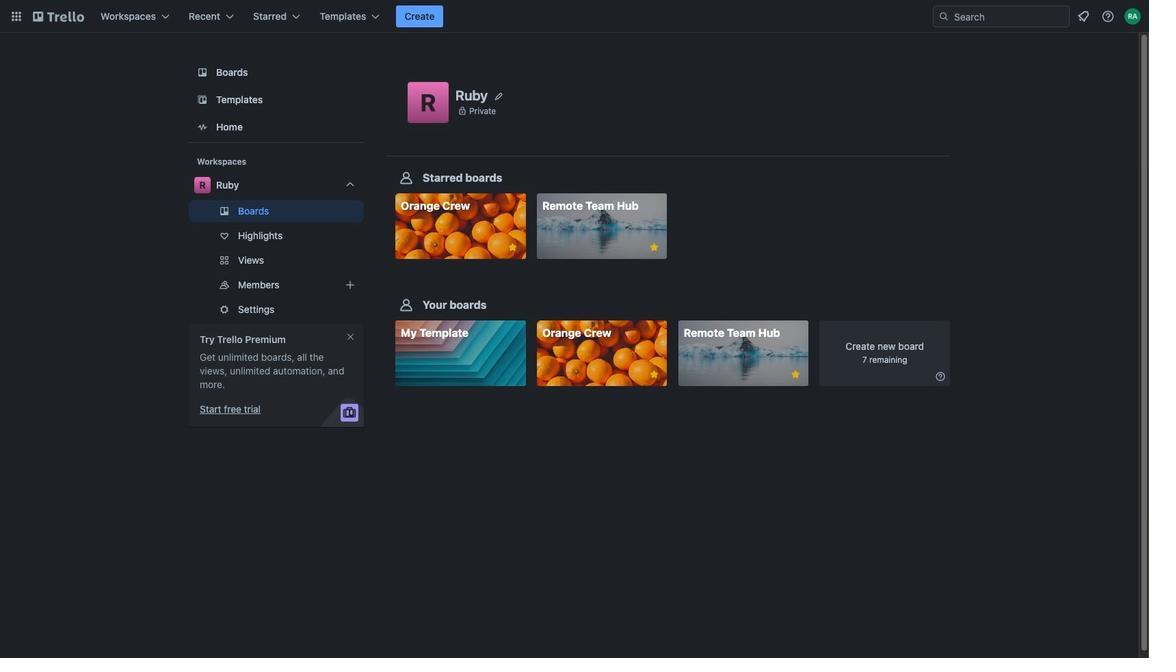 Task type: locate. For each thing, give the bounding box(es) containing it.
back to home image
[[33, 5, 84, 27]]

0 notifications image
[[1075, 8, 1092, 25]]

board image
[[194, 64, 211, 81]]

sm image
[[934, 370, 947, 384]]

1 horizontal spatial click to unstar this board. it will be removed from your starred list. image
[[789, 369, 802, 381]]

0 vertical spatial click to unstar this board. it will be removed from your starred list. image
[[507, 241, 519, 254]]

click to unstar this board. it will be removed from your starred list. image
[[507, 241, 519, 254], [789, 369, 802, 381]]

click to unstar this board. it will be removed from your starred list. image
[[648, 241, 660, 254]]

search image
[[938, 11, 949, 22]]

1 vertical spatial click to unstar this board. it will be removed from your starred list. image
[[789, 369, 802, 381]]

0 horizontal spatial click to unstar this board. it will be removed from your starred list. image
[[507, 241, 519, 254]]



Task type: describe. For each thing, give the bounding box(es) containing it.
open information menu image
[[1101, 10, 1115, 23]]

primary element
[[0, 0, 1149, 33]]

template board image
[[194, 92, 211, 108]]

Search field
[[949, 7, 1069, 26]]

add image
[[342, 277, 358, 293]]

home image
[[194, 119, 211, 135]]

ruby anderson (rubyanderson7) image
[[1124, 8, 1141, 25]]



Task type: vqa. For each thing, say whether or not it's contained in the screenshot.
more
no



